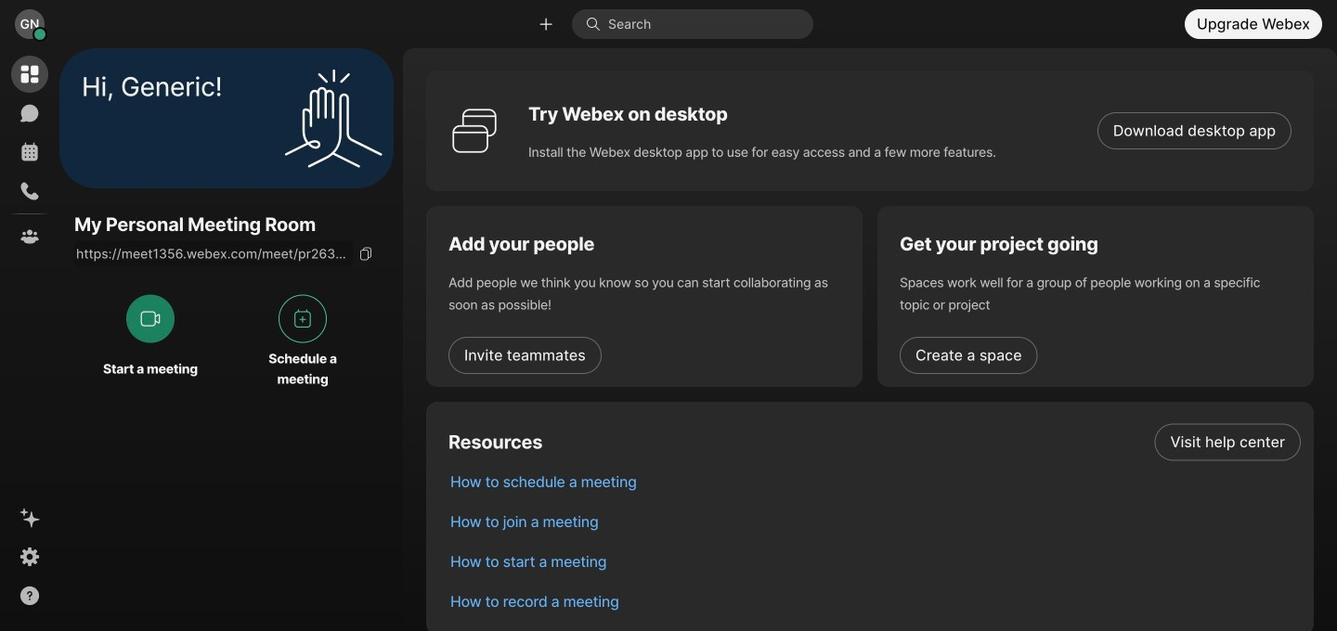 Task type: vqa. For each thing, say whether or not it's contained in the screenshot.
TAB LIST
no



Task type: describe. For each thing, give the bounding box(es) containing it.
webex tab list
[[11, 56, 48, 255]]

two hands high fiving image
[[278, 63, 389, 174]]

3 list item from the top
[[436, 503, 1314, 542]]



Task type: locate. For each thing, give the bounding box(es) containing it.
2 list item from the top
[[436, 463, 1314, 503]]

list item
[[436, 423, 1314, 463], [436, 463, 1314, 503], [436, 503, 1314, 542], [436, 542, 1314, 582], [436, 582, 1314, 622]]

5 list item from the top
[[436, 582, 1314, 622]]

navigation
[[0, 48, 59, 632]]

None text field
[[74, 241, 353, 267]]

1 list item from the top
[[436, 423, 1314, 463]]

4 list item from the top
[[436, 542, 1314, 582]]



